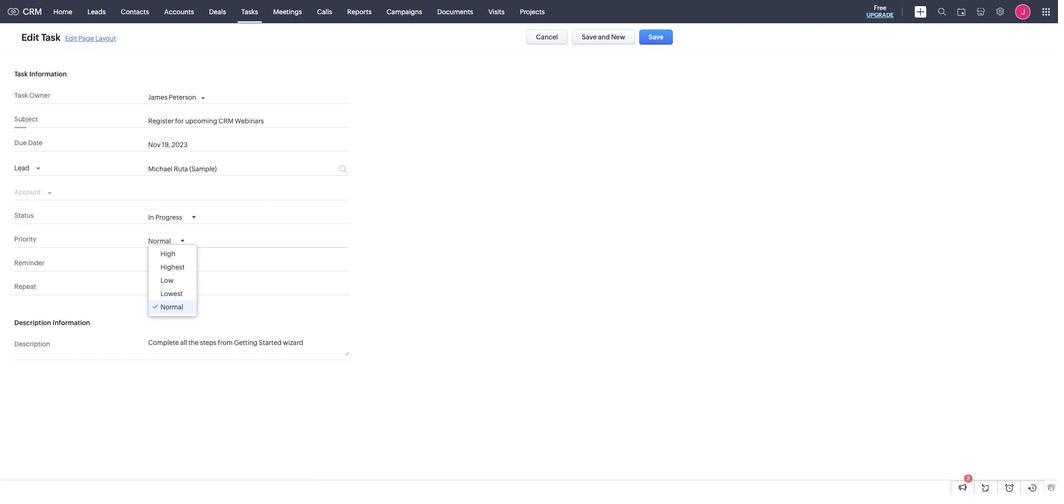 Task type: vqa. For each thing, say whether or not it's contained in the screenshot.
Campaigns LINK
yes



Task type: locate. For each thing, give the bounding box(es) containing it.
task down home
[[41, 32, 61, 43]]

subject
[[14, 115, 38, 123]]

description for description information
[[14, 319, 51, 327]]

edit left page
[[65, 34, 77, 42]]

lowest
[[161, 290, 183, 298]]

normal down lowest
[[161, 304, 183, 311]]

campaigns link
[[379, 0, 430, 23]]

profile element
[[1010, 0, 1037, 23]]

home link
[[46, 0, 80, 23]]

tree
[[149, 245, 197, 316]]

task up task owner at the top left of the page
[[14, 70, 28, 78]]

description
[[14, 319, 51, 327], [14, 341, 50, 348]]

1 horizontal spatial edit
[[65, 34, 77, 42]]

Complete all the steps from Getting Started wizard text field
[[148, 339, 349, 356]]

2 vertical spatial task
[[14, 92, 28, 99]]

calls link
[[310, 0, 340, 23]]

documents link
[[430, 0, 481, 23]]

tree containing high
[[149, 245, 197, 316]]

normal
[[148, 237, 171, 245], [161, 304, 183, 311]]

high
[[161, 250, 175, 258]]

0 vertical spatial normal
[[148, 237, 171, 245]]

normal up "high"
[[148, 237, 171, 245]]

information for description information
[[53, 319, 90, 327]]

deals link
[[202, 0, 234, 23]]

low
[[161, 277, 174, 285]]

In Progress field
[[148, 213, 196, 221]]

documents
[[438, 8, 474, 15]]

james peterson
[[148, 94, 196, 101]]

description down description information
[[14, 341, 50, 348]]

calls
[[317, 8, 332, 15]]

search element
[[933, 0, 952, 23]]

edit down the crm
[[21, 32, 39, 43]]

information
[[29, 70, 67, 78], [53, 319, 90, 327]]

1 vertical spatial task
[[14, 70, 28, 78]]

1 description from the top
[[14, 319, 51, 327]]

progress
[[155, 214, 182, 221]]

campaigns
[[387, 8, 422, 15]]

create menu image
[[915, 6, 927, 17]]

free upgrade
[[867, 4, 894, 19]]

projects
[[520, 8, 545, 15]]

upgrade
[[867, 12, 894, 19]]

owner
[[29, 92, 50, 99]]

0 vertical spatial information
[[29, 70, 67, 78]]

in progress
[[148, 214, 182, 221]]

projects link
[[513, 0, 553, 23]]

task
[[41, 32, 61, 43], [14, 70, 28, 78], [14, 92, 28, 99]]

task for task information
[[14, 70, 28, 78]]

account
[[14, 189, 41, 196]]

description down repeat
[[14, 319, 51, 327]]

status
[[14, 212, 34, 219]]

meetings link
[[266, 0, 310, 23]]

task left owner
[[14, 92, 28, 99]]

edit inside edit task edit page layout
[[65, 34, 77, 42]]

0 vertical spatial description
[[14, 319, 51, 327]]

1 vertical spatial information
[[53, 319, 90, 327]]

None text field
[[148, 117, 349, 125], [148, 166, 303, 173], [148, 117, 349, 125], [148, 166, 303, 173]]

search image
[[939, 8, 947, 16]]

highest
[[161, 264, 185, 271]]

edit task edit page layout
[[21, 32, 116, 43]]

None button
[[526, 29, 568, 45], [572, 29, 636, 45], [639, 29, 673, 45], [526, 29, 568, 45], [572, 29, 636, 45], [639, 29, 673, 45]]

leads
[[88, 8, 106, 15]]

0 horizontal spatial edit
[[21, 32, 39, 43]]

date
[[28, 139, 43, 147]]

normal inside normal field
[[148, 237, 171, 245]]

accounts
[[164, 8, 194, 15]]

2 description from the top
[[14, 341, 50, 348]]

edit
[[21, 32, 39, 43], [65, 34, 77, 42]]

contacts
[[121, 8, 149, 15]]

2
[[968, 476, 970, 482]]

calendar image
[[958, 8, 966, 15]]

1 vertical spatial description
[[14, 341, 50, 348]]



Task type: describe. For each thing, give the bounding box(es) containing it.
free
[[875, 4, 887, 11]]

repeat
[[14, 283, 36, 291]]

priority
[[14, 236, 36, 243]]

peterson
[[169, 94, 196, 101]]

james
[[148, 94, 168, 101]]

tasks link
[[234, 0, 266, 23]]

visits
[[489, 8, 505, 15]]

crm link
[[8, 7, 42, 17]]

reminder
[[14, 259, 45, 267]]

crm
[[23, 7, 42, 17]]

1 vertical spatial normal
[[161, 304, 183, 311]]

description for description
[[14, 341, 50, 348]]

create menu element
[[910, 0, 933, 23]]

task information
[[14, 70, 67, 78]]

mmm d, yyyy text field
[[148, 141, 319, 149]]

edit page layout link
[[65, 34, 116, 42]]

contacts link
[[113, 0, 157, 23]]

0 vertical spatial task
[[41, 32, 61, 43]]

leads link
[[80, 0, 113, 23]]

due date
[[14, 139, 43, 147]]

Lead field
[[14, 162, 40, 173]]

deals
[[209, 8, 226, 15]]

Account field
[[14, 186, 52, 198]]

task for task owner
[[14, 92, 28, 99]]

home
[[54, 8, 72, 15]]

Normal field
[[148, 237, 184, 245]]

description information
[[14, 319, 90, 327]]

profile image
[[1016, 4, 1031, 19]]

reports
[[348, 8, 372, 15]]

in
[[148, 214, 154, 221]]

layout
[[95, 34, 116, 42]]

tasks
[[241, 8, 258, 15]]

information for task information
[[29, 70, 67, 78]]

meetings
[[273, 8, 302, 15]]

lead
[[14, 164, 29, 172]]

visits link
[[481, 0, 513, 23]]

page
[[79, 34, 94, 42]]

task owner
[[14, 92, 50, 99]]

accounts link
[[157, 0, 202, 23]]

reports link
[[340, 0, 379, 23]]

due
[[14, 139, 27, 147]]



